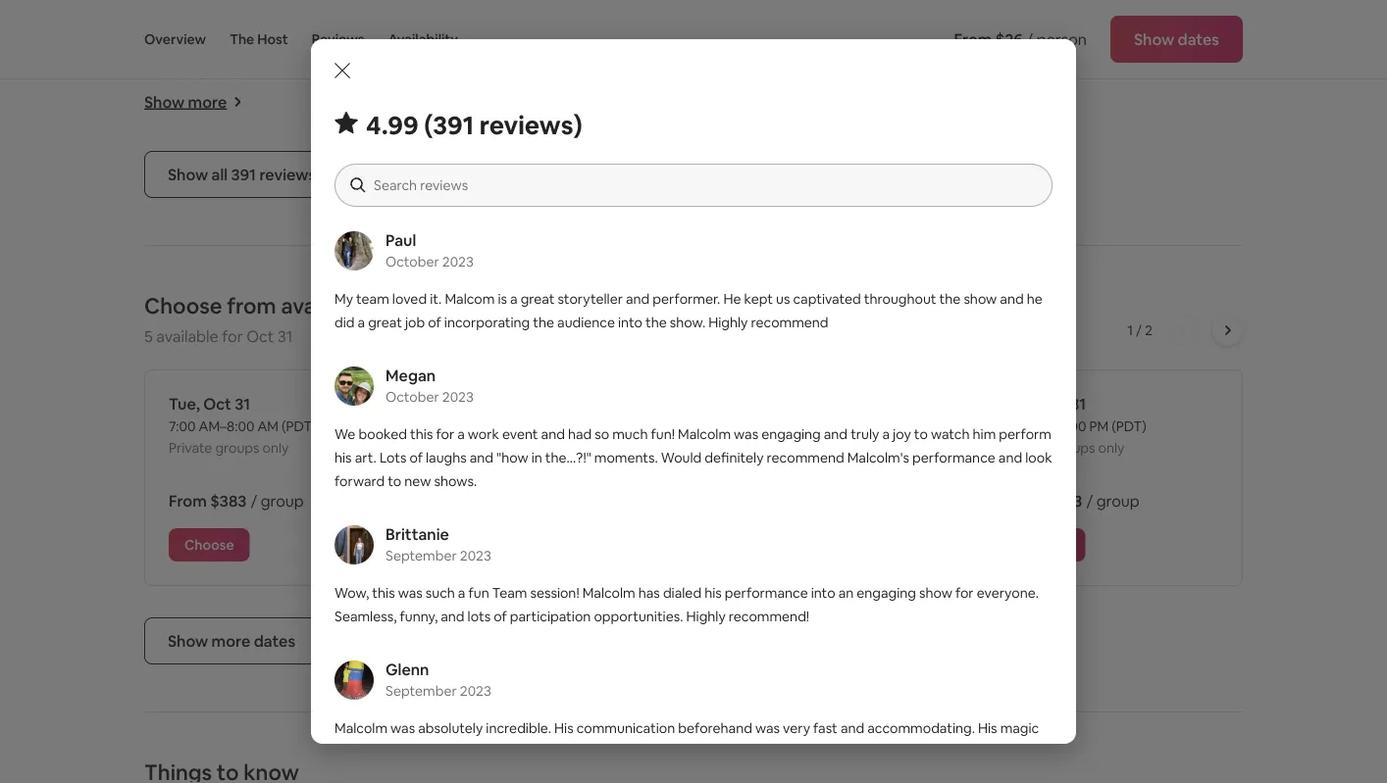 Task type: locate. For each thing, give the bounding box(es) containing it.
being
[[669, 767, 705, 784]]

groups inside the 11:00 am–12:00 pm (pdt) private groups only
[[773, 440, 817, 457]]

0 horizontal spatial tue,
[[169, 394, 200, 414]]

did right just at left
[[391, 15, 414, 35]]

our right blew
[[368, 744, 389, 761]]

holidays.
[[222, 227, 285, 247]]

(pdt) up the...?!"
[[567, 418, 601, 436]]

1 horizontal spatial an
[[839, 585, 854, 602]]

1 horizontal spatial did
[[391, 15, 414, 35]]

event up "how
[[502, 426, 538, 444]]

1 vertical spatial immediately
[[144, 180, 233, 200]]

1 horizontal spatial pm
[[1090, 418, 1109, 436]]

his left the art. on the bottom left of the page
[[335, 449, 352, 467]]

1 vertical spatial highly
[[686, 608, 726, 626]]

3 groups from the left
[[773, 440, 817, 457]]

tue, up 7:00
[[169, 394, 200, 414]]

a left work
[[457, 426, 465, 444]]

2 september from the top
[[386, 683, 457, 701]]

2 only from the left
[[541, 440, 568, 457]]

accommodating.
[[868, 720, 975, 738]]

a left job
[[358, 314, 365, 332]]

a
[[542, 39, 551, 59], [581, 109, 590, 129], [144, 133, 153, 153], [510, 290, 518, 308], [358, 314, 365, 332], [457, 426, 465, 444], [883, 426, 890, 444], [458, 585, 466, 602], [526, 744, 534, 761], [876, 767, 883, 784]]

only left the art. on the bottom left of the page
[[263, 440, 289, 457]]

1 vertical spatial dates
[[374, 292, 431, 320]]

did inside malcolm was absolutely incredible. his communication beforehand was very fast and accommodating. his magic blew our minds. we did this as a company anniversary party for our remote company, and many folks said it was the best virtual event we have done in all of our years being remote, and we have tried a lot of different virtu
[[461, 744, 481, 761]]

from $383 / group down look
[[1005, 491, 1140, 511]]

oct inside the tue, oct 31 7:00 am–8:00 am (pdt) private groups only
[[203, 394, 231, 414]]

1 only from the left
[[263, 440, 289, 457]]

1 groups from the left
[[215, 440, 260, 457]]

1 september from the top
[[386, 548, 457, 565]]

1 horizontal spatial in
[[562, 767, 573, 784]]

loved
[[392, 290, 427, 308]]

in down company
[[562, 767, 573, 784]]

recommend down kept
[[751, 314, 829, 332]]

1 horizontal spatial malcom
[[445, 290, 495, 308]]

1 vertical spatial malcom
[[521, 180, 578, 200]]

glenn image
[[335, 661, 374, 701]]

engaging inside wow, this was such a fun team session! malcolm has dialed his performance into an engaging show for everyone. seamless, funny, and lots of participation opportunities. highly recommend!
[[857, 585, 916, 602]]

2023 for glenn
[[460, 683, 491, 701]]

1 horizontal spatial do
[[1012, 39, 1031, 59]]

glenn september 2023
[[386, 660, 491, 701]]

1 vertical spatial event
[[502, 426, 538, 444]]

0 vertical spatial event
[[545, 204, 586, 224]]

1 horizontal spatial event
[[502, 426, 538, 444]]

am up the...?!"
[[542, 418, 564, 436]]

1 horizontal spatial show.
[[777, 15, 817, 35]]

0 horizontal spatial all
[[212, 164, 228, 184]]

show more dates
[[168, 631, 295, 651]]

fast
[[813, 720, 838, 738]]

moments.
[[594, 449, 658, 467]]

0 horizontal spatial show.
[[670, 314, 706, 332]]

do left person
[[1012, 39, 1031, 59]]

did left job
[[335, 314, 355, 332]]

2023 for paul
[[442, 253, 474, 271]]

private inside tue, oct 31 1:00 pm–2:00 pm (pdt) private groups only
[[1005, 440, 1048, 457]]

us down "are" at left top
[[178, 86, 194, 106]]

september down glenn
[[386, 683, 457, 701]]

2023 inside the brittanie september 2023
[[460, 548, 491, 565]]

(pdt) inside the 11:00 am–12:00 pm (pdt) private groups only
[[846, 418, 881, 436]]

have down country
[[373, 86, 407, 106]]

0 vertical spatial dates
[[1178, 29, 1220, 49]]

immediately up 'it's'
[[144, 180, 233, 200]]

october inside paul october 2023
[[386, 253, 439, 271]]

malcolm up opportunities.
[[583, 585, 636, 602]]

to down "across"
[[309, 86, 324, 106]]

event inside the we booked this for a work event and had so much fun! malcolm was engaging and truly a joy to watch him perform his art. lots of laughs and "how in the...?!" moments. would definitely recommend malcolm's performance and look forward to new shows.
[[502, 426, 538, 444]]

for inside the my team of 8 employees and i just did this experience today to celebrate our employee appreciation week and we had a blast! we are scattered across the country and experiences like this give us an opportunity to bond, have fun, and laugh together. malcom was incredibly engaging, involved everyone and was a a phenomenal magician! my team immediately thanked me for the experience, saying how much fun they had. in fact, they immediately suggested doing another offering from malcom once it's available and we hope to do it as another team event during the holidays. thank you, malcom!
[[571, 133, 592, 153]]

4 private from the left
[[1005, 440, 1048, 457]]

malcom down fact,
[[521, 180, 578, 200]]

0 vertical spatial his
[[335, 449, 352, 467]]

in inside malcolm was absolutely incredible. his communication beforehand was very fast and accommodating. his magic blew our minds. we did this as a company anniversary party for our remote company, and many folks said it was the best virtual event we have done in all of our years being remote, and we have tried a lot of different virtu
[[562, 767, 573, 784]]

groups down am–10:00
[[494, 440, 538, 457]]

2023
[[442, 253, 474, 271], [442, 389, 474, 406], [460, 548, 491, 565], [460, 683, 491, 701]]

4 (pdt) from the left
[[1112, 418, 1147, 436]]

event
[[545, 204, 586, 224], [502, 426, 538, 444], [433, 767, 469, 784]]

1 horizontal spatial from $383 / group
[[1005, 491, 1140, 511]]

1 his from the left
[[554, 720, 574, 738]]

group down tue, oct 31 1:00 pm–2:00 pm (pdt) private groups only at the bottom right of the page
[[1097, 491, 1140, 511]]

as down offering
[[424, 204, 440, 224]]

(pdt) right pm–2:00
[[1112, 418, 1147, 436]]

i
[[354, 15, 358, 35]]

1 am from the left
[[258, 418, 279, 436]]

an inside wow, this was such a fun team session! malcolm has dialed his performance into an engaging show for everyone. seamless, funny, and lots of participation opportunities. highly recommend!
[[839, 585, 854, 602]]

you
[[891, 15, 918, 35]]

great left storyteller
[[521, 290, 555, 308]]

his up company
[[554, 720, 574, 738]]

0 vertical spatial from
[[483, 180, 518, 200]]

0 vertical spatial into
[[618, 314, 643, 332]]

malcolm up blew
[[335, 720, 388, 738]]

do up malcom! on the top of the page
[[388, 204, 407, 224]]

they
[[414, 156, 447, 177], [537, 156, 570, 177]]

have
[[373, 86, 407, 106], [493, 767, 523, 784], [809, 767, 839, 784]]

1 vertical spatial from
[[227, 292, 276, 320]]

the down blew
[[335, 767, 356, 784]]

he
[[901, 62, 919, 82], [1027, 290, 1043, 308]]

1 horizontal spatial he
[[1027, 290, 1043, 308]]

1 vertical spatial he
[[1027, 290, 1043, 308]]

group down the tue, oct 31 7:00 am–8:00 am (pdt) private groups only
[[261, 491, 304, 511]]

(pdt) up malcolm's
[[846, 418, 881, 436]]

1 vertical spatial engaging
[[857, 585, 916, 602]]

1 group from the left
[[261, 491, 304, 511]]

a down together.
[[581, 109, 590, 129]]

(pdt) inside tue, oct 31 1:00 pm–2:00 pm (pdt) private groups only
[[1112, 418, 1147, 436]]

my up "celebrate"
[[144, 15, 166, 35]]

from $383 / group for tue, oct 31 1:00 pm–2:00 pm (pdt) private groups only
[[1005, 491, 1140, 511]]

had inside the we booked this for a work event and had so much fun! malcolm was engaging and truly a joy to watch him perform his art. lots of laughs and "how in the...?!" moments. would definitely recommend malcolm's performance and look forward to new shows.
[[568, 426, 592, 444]]

pm right pm–2:00
[[1090, 418, 1109, 436]]

2 groups from the left
[[494, 440, 538, 457]]

was inside the we booked this for a work event and had so much fun! malcolm was engaging and truly a joy to watch him perform his art. lots of laughs and "how in the...?!" moments. would definitely recommend malcolm's performance and look forward to new shows.
[[734, 426, 759, 444]]

from left the $26
[[954, 29, 992, 49]]

us
[[178, 86, 194, 106], [776, 290, 790, 308]]

only left truly
[[820, 440, 846, 457]]

much up moments. on the bottom left of page
[[612, 426, 648, 444]]

highly inside my team loved it. malcom is a great storyteller and performer. he kept us captivated throughout the show and he did a great job of incorporating the audience into the show. highly recommend
[[709, 314, 748, 332]]

2023 for brittanie
[[460, 548, 491, 565]]

1 private from the left
[[169, 440, 212, 457]]

october down the paul
[[386, 253, 439, 271]]

0 horizontal spatial his
[[554, 720, 574, 738]]

september inside the brittanie september 2023
[[386, 548, 457, 565]]

1 / 2
[[1128, 322, 1153, 339]]

2 vertical spatial event
[[433, 767, 469, 784]]

groups inside tue, oct 31 1:00 pm–2:00 pm (pdt) private groups only
[[1051, 440, 1095, 457]]

private inside the tue, oct 31 7:00 am–8:00 am (pdt) private groups only
[[169, 440, 212, 457]]

the
[[230, 30, 254, 48]]

brittanie image
[[335, 526, 374, 565]]

3 private from the left
[[726, 440, 770, 457]]

private down "11:00"
[[726, 440, 770, 457]]

malcolm inside malcolm was absolutely incredible. his communication beforehand was very fast and accommodating. his magic blew our minds. we did this as a company anniversary party for our remote company, and many folks said it was the best virtual event we have done in all of our years being remote, and we have tried a lot of different virtu
[[335, 720, 388, 738]]

1 vertical spatial do
[[388, 204, 407, 224]]

2023 inside megan october 2023
[[442, 389, 474, 406]]

0 vertical spatial it
[[1035, 39, 1045, 59]]

0 horizontal spatial we
[[144, 62, 168, 82]]

am right am–8:00
[[258, 418, 279, 436]]

dates inside the choose from available dates 5 available for oct 31
[[374, 292, 431, 320]]

performance
[[912, 449, 996, 467], [725, 585, 808, 602]]

show inside wow, this was such a fun team session! malcolm has dialed his performance into an engaging show for everyone. seamless, funny, and lots of participation opportunities. highly recommend!
[[919, 585, 953, 602]]

0 horizontal spatial it
[[411, 204, 421, 224]]

opportunity
[[218, 86, 305, 106]]

0 vertical spatial had
[[511, 39, 539, 59]]

2 october from the top
[[386, 389, 439, 406]]

from down look
[[1005, 491, 1043, 511]]

brittanie image
[[335, 526, 374, 565]]

reviews
[[312, 30, 364, 48]]

it inside malcolm was absolutely incredible. his communication beforehand was very fast and accommodating. his magic blew our minds. we did this as a company anniversary party for our remote company, and many folks said it was the best virtual event we have done in all of our years being remote, and we have tried a lot of different virtu
[[996, 744, 1005, 761]]

much inside the my team of 8 employees and i just did this experience today to celebrate our employee appreciation week and we had a blast! we are scattered across the country and experiences like this give us an opportunity to bond, have fun, and laugh together. malcom was incredibly engaging, involved everyone and was a a phenomenal magician! my team immediately thanked me for the experience, saying how much fun they had. in fact, they immediately suggested doing another offering from malcom once it's available and we hope to do it as another team event during the holidays. thank you, malcom!
[[343, 156, 384, 177]]

1 pm from the left
[[824, 418, 843, 436]]

show more button
[[144, 92, 243, 112]]

another down offering
[[443, 204, 500, 224]]

/ right the $26
[[1027, 29, 1033, 49]]

malcom!
[[369, 227, 430, 247]]

from $383 / group down am–8:00
[[169, 491, 304, 511]]

show more dates link
[[144, 618, 319, 665]]

from $26 / person
[[954, 29, 1087, 49]]

was inside wow, this was such a fun team session! malcolm has dialed his performance into an engaging show for everyone. seamless, funny, and lots of participation opportunities. highly recommend!
[[398, 585, 423, 602]]

it up malcom! on the top of the page
[[411, 204, 421, 224]]

4 groups from the left
[[1051, 440, 1095, 457]]

the
[[1108, 15, 1133, 35], [322, 62, 346, 82], [780, 62, 804, 82], [144, 156, 169, 177], [194, 227, 219, 247], [940, 290, 961, 308], [533, 314, 554, 332], [646, 314, 667, 332], [335, 767, 356, 784]]

a right the such
[[458, 585, 466, 602]]

private for tue, oct 31 9:00 am–10:00 am (pdt) private groups only
[[447, 440, 491, 457]]

was down magic
[[1008, 744, 1033, 761]]

2 vertical spatial it
[[996, 744, 1005, 761]]

2 tue, from the left
[[447, 394, 479, 414]]

only inside tue, oct 31 1:00 pm–2:00 pm (pdt) private groups only
[[1098, 440, 1125, 457]]

1 horizontal spatial am
[[542, 418, 564, 436]]

team
[[492, 585, 527, 602]]

1 horizontal spatial from
[[483, 180, 518, 200]]

0 horizontal spatial do
[[388, 204, 407, 224]]

1 vertical spatial is
[[498, 290, 507, 308]]

2 group from the left
[[1097, 491, 1140, 511]]

only inside the tue, oct 31 7:00 am–8:00 am (pdt) private groups only
[[263, 440, 289, 457]]

wow,
[[335, 585, 369, 602]]

october inside megan october 2023
[[386, 389, 439, 406]]

1 vertical spatial in
[[562, 767, 573, 784]]

2 am from the left
[[542, 418, 564, 436]]

0 vertical spatial october
[[386, 253, 439, 271]]

1 horizontal spatial it
[[996, 744, 1005, 761]]

1 horizontal spatial as
[[510, 744, 523, 761]]

choose from available dates 5 available for oct 31
[[144, 292, 431, 346]]

2 horizontal spatial dates
[[1178, 29, 1220, 49]]

all inside malcolm was absolutely incredible. his communication beforehand was very fast and accommodating. his magic blew our minds. we did this as a company anniversary party for our remote company, and many folks said it was the best virtual event we have done in all of our years being remote, and we have tried a lot of different virtu
[[576, 767, 589, 784]]

1 horizontal spatial fun
[[469, 585, 489, 602]]

$383 down look
[[1046, 491, 1083, 511]]

event right virtual at bottom left
[[433, 767, 469, 784]]

1 vertical spatial we
[[335, 426, 356, 444]]

keep
[[850, 15, 888, 35]]

was up remote at the right bottom of page
[[755, 720, 780, 738]]

4 only from the left
[[1098, 440, 1125, 457]]

immediately down involved at the top of the page
[[388, 133, 477, 153]]

2 vertical spatial dates
[[254, 631, 295, 651]]

private for tue, oct 31 7:00 am–8:00 am (pdt) private groups only
[[169, 440, 212, 457]]

this inside wow, this was such a fun team session! malcolm has dialed his performance into an engaging show for everyone. seamless, funny, and lots of participation opportunities. highly recommend!
[[372, 585, 395, 602]]

2 horizontal spatial we
[[437, 744, 458, 761]]

my team of 8 employees and i just did this experience today to celebrate our employee appreciation week and we had a blast! we are scattered across the country and experiences like this give us an opportunity to bond, have fun, and laugh together. malcom was incredibly engaging, involved everyone and was a a phenomenal magician! my team immediately thanked me for the experience, saying how much fun they had. in fact, they immediately suggested doing another offering from malcom once it's available and we hope to do it as another team event during the holidays. thank you, malcom!
[[144, 15, 593, 247]]

am inside tue, oct 31 9:00 am–10:00 am (pdt) private groups only
[[542, 418, 564, 436]]

malcolm inside wow, this was such a fun team session! malcolm has dialed his performance into an engaging show for everyone. seamless, funny, and lots of participation opportunities. highly recommend!
[[583, 585, 636, 602]]

we booked this for a work event and had so much fun! malcolm was engaging and truly a joy to watch him perform his art. lots of laughs and "how in the...?!" moments. would definitely recommend malcolm's performance and look forward to new shows.
[[335, 426, 1052, 491]]

2 from $383 / group from the left
[[1005, 491, 1140, 511]]

the down performer.
[[646, 314, 667, 332]]

only inside tue, oct 31 9:00 am–10:00 am (pdt) private groups only
[[541, 440, 568, 457]]

1 horizontal spatial his
[[978, 720, 997, 738]]

0 vertical spatial fun
[[387, 156, 411, 177]]

was up funny,
[[398, 585, 423, 602]]

into inside my team loved it. malcom is a great storyteller and performer. he kept us captivated throughout the show and he did a great job of incorporating the audience into the show. highly recommend
[[618, 314, 643, 332]]

31 inside the tue, oct 31 7:00 am–8:00 am (pdt) private groups only
[[235, 394, 250, 414]]

1 horizontal spatial is
[[766, 62, 776, 82]]

availability
[[388, 30, 458, 48]]

captivated
[[793, 290, 861, 308]]

0 vertical spatial is
[[766, 62, 776, 82]]

31 for tue, oct 31 1:00 pm–2:00 pm (pdt) private groups only
[[1071, 394, 1086, 414]]

show all 391 reviews
[[168, 164, 316, 184]]

engaging inside the we booked this for a work event and had so much fun! malcolm was engaging and truly a joy to watch him perform his art. lots of laughs and "how in the...?!" moments. would definitely recommend malcolm's performance and look forward to new shows.
[[762, 426, 821, 444]]

list
[[136, 0, 1251, 247]]

lots
[[468, 608, 491, 626]]

his
[[554, 720, 574, 738], [978, 720, 997, 738]]

event inside malcolm was absolutely incredible. his communication beforehand was very fast and accommodating. his magic blew our minds. we did this as a company anniversary party for our remote company, and many folks said it was the best virtual event we have done in all of our years being remote, and we have tried a lot of different virtu
[[433, 767, 469, 784]]

awesome
[[702, 15, 773, 35]]

private inside tue, oct 31 9:00 am–10:00 am (pdt) private groups only
[[447, 440, 491, 457]]

in
[[485, 156, 497, 177]]

private down 9:00
[[447, 440, 491, 457]]

0 horizontal spatial group
[[261, 491, 304, 511]]

oct for tue, oct 31 9:00 am–10:00 am (pdt) private groups only
[[482, 394, 510, 414]]

great
[[521, 290, 555, 308], [368, 314, 402, 332]]

show for show all 391 reviews
[[168, 164, 208, 184]]

0 vertical spatial malcom
[[144, 109, 201, 129]]

0 horizontal spatial pm
[[824, 418, 843, 436]]

show right the throughout
[[964, 290, 997, 308]]

this up laughs
[[410, 426, 433, 444]]

1 vertical spatial recommend
[[767, 449, 844, 467]]

1 horizontal spatial group
[[1097, 491, 1140, 511]]

thank
[[288, 227, 332, 247]]

1 vertical spatial show.
[[670, 314, 706, 332]]

participation
[[510, 608, 591, 626]]

2023 for megan
[[442, 389, 474, 406]]

performance inside wow, this was such a fun team session! malcolm has dialed his performance into an engaging show for everyone. seamless, funny, and lots of participation opportunities. highly recommend!
[[725, 585, 808, 602]]

brittanie september 2023
[[386, 524, 491, 565]]

highly inside wow, this was such a fun team session! malcolm has dialed his performance into an engaging show for everyone. seamless, funny, and lots of participation opportunities. highly recommend!
[[686, 608, 726, 626]]

1 october from the top
[[386, 253, 439, 271]]

give
[[144, 86, 174, 106]]

0 vertical spatial more
[[188, 92, 227, 112]]

my down you,
[[335, 290, 353, 308]]

31 inside the choose from available dates 5 available for oct 31
[[277, 326, 293, 346]]

2 horizontal spatial it
[[1035, 39, 1045, 59]]

they down me
[[537, 156, 570, 177]]

1 vertical spatial all
[[576, 767, 589, 784]]

my inside my team loved it. malcom is a great storyteller and performer. he kept us captivated throughout the show and he did a great job of incorporating the audience into the show. highly recommend
[[335, 290, 353, 308]]

1 horizontal spatial they
[[537, 156, 570, 177]]

am inside the tue, oct 31 7:00 am–8:00 am (pdt) private groups only
[[258, 418, 279, 436]]

magic
[[1000, 720, 1039, 738]]

only for tue, oct 31 9:00 am–10:00 am (pdt) private groups only
[[541, 440, 568, 457]]

we up the art. on the bottom left of the page
[[335, 426, 356, 444]]

0 vertical spatial as
[[424, 204, 440, 224]]

2 horizontal spatial tue,
[[1005, 394, 1036, 414]]

group for tue, oct 31 1:00 pm–2:00 pm (pdt) private groups only
[[1097, 491, 1140, 511]]

$26
[[996, 29, 1023, 49]]

his up said
[[978, 720, 997, 738]]

0 horizontal spatial much
[[343, 156, 384, 177]]

october for paul
[[386, 253, 439, 271]]

team down engaging,
[[347, 133, 385, 153]]

another
[[362, 180, 419, 200], [443, 204, 500, 224]]

oct for tue, oct 31 7:00 am–8:00 am (pdt) private groups only
[[203, 394, 231, 414]]

choose
[[144, 292, 222, 320]]

we down absolutely at the left bottom of the page
[[437, 744, 458, 761]]

1 tue, from the left
[[169, 394, 200, 414]]

1 vertical spatial did
[[335, 314, 355, 332]]

groups inside tue, oct 31 9:00 am–10:00 am (pdt) private groups only
[[494, 440, 538, 457]]

different
[[922, 767, 977, 784]]

it inside 'awesome show. will keep you engaged and entertained the entire time. recommend 100% cant wait to do it again. malcolm is the best at what he does.'
[[1035, 39, 1045, 59]]

3 only from the left
[[820, 440, 846, 457]]

tue, inside the tue, oct 31 7:00 am–8:00 am (pdt) private groups only
[[169, 394, 200, 414]]

megan image
[[335, 367, 374, 406], [335, 367, 374, 406]]

1 vertical spatial great
[[368, 314, 402, 332]]

1 vertical spatial another
[[443, 204, 500, 224]]

recommend inside the we booked this for a work event and had so much fun! malcolm was engaging and truly a joy to watch him perform his art. lots of laughs and "how in the...?!" moments. would definitely recommend malcolm's performance and look forward to new shows.
[[767, 449, 844, 467]]

1 horizontal spatial had
[[568, 426, 592, 444]]

malcolm up would on the bottom
[[678, 426, 731, 444]]

0 vertical spatial recommend
[[751, 314, 829, 332]]

employee
[[244, 39, 316, 59]]

such
[[426, 585, 455, 602]]

more for show more dates
[[212, 631, 251, 651]]

for down the choose
[[222, 326, 243, 346]]

reviews button
[[312, 0, 364, 78]]

performance up recommend!
[[725, 585, 808, 602]]

best down blew
[[359, 767, 387, 784]]

as
[[424, 204, 440, 224], [510, 744, 523, 761]]

our up remote,
[[733, 744, 754, 761]]

wait
[[959, 39, 990, 59]]

3 $383 from the left
[[1046, 491, 1083, 511]]

1 from $383 / group from the left
[[169, 491, 304, 511]]

they up offering
[[414, 156, 447, 177]]

2 vertical spatial malcom
[[445, 290, 495, 308]]

tue, oct 31 1:00 pm–2:00 pm (pdt) private groups only
[[1005, 394, 1147, 457]]

we down absolutely at the left bottom of the page
[[472, 767, 490, 784]]

0 horizontal spatial he
[[901, 62, 919, 82]]

september down brittanie
[[386, 548, 457, 565]]

available down the choose
[[156, 326, 219, 346]]

0 horizontal spatial malcom
[[144, 109, 201, 129]]

fun up lots
[[469, 585, 489, 602]]

1 vertical spatial september
[[386, 683, 457, 701]]

0 horizontal spatial performance
[[725, 585, 808, 602]]

said
[[968, 744, 993, 761]]

0 vertical spatial available
[[207, 204, 270, 224]]

week
[[414, 39, 452, 59]]

for up laughs
[[436, 426, 454, 444]]

2 (pdt) from the left
[[567, 418, 601, 436]]

employees
[[241, 15, 320, 35]]

am for tue, oct 31 7:00 am–8:00 am (pdt) private groups only
[[258, 418, 279, 436]]

2 pm from the left
[[1090, 418, 1109, 436]]

this
[[418, 15, 444, 35], [559, 62, 585, 82], [410, 426, 433, 444], [372, 585, 395, 602], [484, 744, 507, 761]]

tue, up 1:00
[[1005, 394, 1036, 414]]

0 horizontal spatial another
[[362, 180, 419, 200]]

september inside glenn september 2023
[[386, 683, 457, 701]]

1 horizontal spatial dates
[[374, 292, 431, 320]]

31 inside tue, oct 31 1:00 pm–2:00 pm (pdt) private groups only
[[1071, 394, 1086, 414]]

(pdt) inside tue, oct 31 9:00 am–10:00 am (pdt) private groups only
[[567, 418, 601, 436]]

0 horizontal spatial $383
[[210, 491, 247, 511]]

into inside wow, this was such a fun team session! malcolm has dialed his performance into an engaging show for everyone. seamless, funny, and lots of participation opportunities. highly recommend!
[[811, 585, 836, 602]]

tue, for tue, oct 31 9:00 am–10:00 am (pdt) private groups only
[[447, 394, 479, 414]]

his right dialed
[[705, 585, 722, 602]]

recommend!
[[729, 608, 810, 626]]

groups inside the tue, oct 31 7:00 am–8:00 am (pdt) private groups only
[[215, 440, 260, 457]]

has
[[639, 585, 660, 602]]

1 (pdt) from the left
[[282, 418, 316, 436]]

person
[[1037, 29, 1087, 49]]

1 $383 from the left
[[210, 491, 247, 511]]

"how
[[497, 449, 528, 467]]

is up "incorporating"
[[498, 290, 507, 308]]

0 horizontal spatial had
[[511, 39, 539, 59]]

3 tue, from the left
[[1005, 394, 1036, 414]]

oct inside tue, oct 31 9:00 am–10:00 am (pdt) private groups only
[[482, 394, 510, 414]]

groups down am–8:00
[[215, 440, 260, 457]]

what
[[862, 62, 898, 82]]

opportunities.
[[594, 608, 683, 626]]

us right kept
[[776, 290, 790, 308]]

malcolm down entire on the top right of the page
[[702, 62, 762, 82]]

in
[[531, 449, 542, 467], [562, 767, 573, 784]]

2 horizontal spatial $383
[[1046, 491, 1083, 511]]

0 vertical spatial show.
[[777, 15, 817, 35]]

0 horizontal spatial his
[[335, 449, 352, 467]]

0 horizontal spatial immediately
[[144, 180, 233, 200]]

1 vertical spatial best
[[359, 767, 387, 784]]

1 they from the left
[[414, 156, 447, 177]]

fun,
[[411, 86, 438, 106]]

only right look
[[1098, 440, 1125, 457]]

remote
[[757, 744, 803, 761]]

0 horizontal spatial they
[[414, 156, 447, 177]]

1 horizontal spatial engaging
[[857, 585, 916, 602]]

0 horizontal spatial event
[[433, 767, 469, 784]]

private down 7:00
[[169, 440, 212, 457]]

september
[[386, 548, 457, 565], [386, 683, 457, 701]]

3 (pdt) from the left
[[846, 418, 881, 436]]

(pdt) inside the tue, oct 31 7:00 am–8:00 am (pdt) private groups only
[[282, 418, 316, 436]]

2023 inside glenn september 2023
[[460, 683, 491, 701]]

2 vertical spatial we
[[437, 744, 458, 761]]

have left done
[[493, 767, 523, 784]]

tue, oct 31 7:00 am–8:00 am (pdt) private groups only
[[169, 394, 316, 457]]

from inside the my team of 8 employees and i just did this experience today to celebrate our employee appreciation week and we had a blast! we are scattered across the country and experiences like this give us an opportunity to bond, have fun, and laugh together. malcom was incredibly engaging, involved everyone and was a a phenomenal magician! my team immediately thanked me for the experience, saying how much fun they had. in fact, they immediately suggested doing another offering from malcom once it's available and we hope to do it as another team event during the holidays. thank you, malcom!
[[483, 180, 518, 200]]

show. inside 'awesome show. will keep you engaged and entertained the entire time. recommend 100% cant wait to do it again. malcolm is the best at what he does.'
[[777, 15, 817, 35]]

2023 inside paul october 2023
[[442, 253, 474, 271]]

1 horizontal spatial his
[[705, 585, 722, 602]]

as inside malcolm was absolutely incredible. his communication beforehand was very fast and accommodating. his magic blew our minds. we did this as a company anniversary party for our remote company, and many folks said it was the best virtual event we have done in all of our years being remote, and we have tried a lot of different virtu
[[510, 744, 523, 761]]

1 vertical spatial into
[[811, 585, 836, 602]]

in inside the we booked this for a work event and had so much fun! malcolm was engaging and truly a joy to watch him perform his art. lots of laughs and "how in the...?!" moments. would definitely recommend malcolm's performance and look forward to new shows.
[[531, 449, 542, 467]]

0 horizontal spatial an
[[197, 86, 215, 106]]

this inside the we booked this for a work event and had so much fun! malcolm was engaging and truly a joy to watch him perform his art. lots of laughs and "how in the...?!" moments. would definitely recommend malcolm's performance and look forward to new shows.
[[410, 426, 433, 444]]

1 vertical spatial fun
[[469, 585, 489, 602]]

1 vertical spatial much
[[612, 426, 648, 444]]

2 private from the left
[[447, 440, 491, 457]]

was up me
[[550, 109, 578, 129]]

was
[[205, 109, 233, 129], [550, 109, 578, 129], [734, 426, 759, 444], [398, 585, 423, 602], [391, 720, 415, 738], [755, 720, 780, 738], [1008, 744, 1033, 761]]

oct for tue, oct 31 1:00 pm–2:00 pm (pdt) private groups only
[[1039, 394, 1067, 414]]

1 vertical spatial more
[[212, 631, 251, 651]]

0 vertical spatial show
[[964, 290, 997, 308]]

$383 for tue, oct 31 1:00 pm–2:00 pm (pdt) private groups only
[[1046, 491, 1083, 511]]

to right wait
[[993, 39, 1009, 59]]

reviews
[[259, 164, 316, 184]]

paul image
[[335, 232, 374, 271], [335, 232, 374, 271]]

tue, inside tue, oct 31 1:00 pm–2:00 pm (pdt) private groups only
[[1005, 394, 1036, 414]]



Task type: vqa. For each thing, say whether or not it's contained in the screenshot.
the Recommend
yes



Task type: describe. For each thing, give the bounding box(es) containing it.
as inside the my team of 8 employees and i just did this experience today to celebrate our employee appreciation week and we had a blast! we are scattered across the country and experiences like this give us an opportunity to bond, have fun, and laugh together. malcom was incredibly engaging, involved everyone and was a a phenomenal magician! my team immediately thanked me for the experience, saying how much fun they had. in fact, they immediately suggested doing another offering from malcom once it's available and we hope to do it as another team event during the holidays. thank you, malcom!
[[424, 204, 440, 224]]

0 horizontal spatial dates
[[254, 631, 295, 651]]

very
[[783, 720, 810, 738]]

list containing my team of 8 employees and i just did this experience today to celebrate our employee appreciation week and we had a blast! we are scattered across the country and experiences like this give us an opportunity to bond, have fun, and laugh together. malcom was incredibly engaging, involved everyone and was a a phenomenal magician! my team immediately thanked me for the experience, saying how much fun they had. in fact, they immediately suggested doing another offering from malcom once it's available and we hope to do it as another team event during the holidays. thank you, malcom!
[[136, 0, 1251, 247]]

to up 'blast!'
[[577, 15, 592, 35]]

the up once
[[144, 156, 169, 177]]

am–12:00
[[760, 418, 821, 436]]

scattered
[[198, 62, 268, 82]]

(pdt) for tue, oct 31 7:00 am–8:00 am (pdt) private groups only
[[282, 418, 316, 436]]

this inside malcolm was absolutely incredible. his communication beforehand was very fast and accommodating. his magic blew our minds. we did this as a company anniversary party for our remote company, and many folks said it was the best virtual event we have done in all of our years being remote, and we have tried a lot of different virtu
[[484, 744, 507, 761]]

look
[[1026, 449, 1052, 467]]

from down shows.
[[447, 491, 486, 511]]

and inside 'awesome show. will keep you engaged and entertained the entire time. recommend 100% cant wait to do it again. malcolm is the best at what he does.'
[[989, 15, 1016, 35]]

from inside the choose from available dates 5 available for oct 31
[[227, 292, 276, 320]]

offering
[[422, 180, 479, 200]]

communication
[[577, 720, 675, 738]]

magician!
[[250, 133, 319, 153]]

the inside malcolm was absolutely incredible. his communication beforehand was very fast and accommodating. his magic blew our minds. we did this as a company anniversary party for our remote company, and many folks said it was the best virtual event we have done in all of our years being remote, and we have tried a lot of different virtu
[[335, 767, 356, 784]]

he inside 'awesome show. will keep you engaged and entertained the entire time. recommend 100% cant wait to do it again. malcolm is the best at what he does.'
[[901, 62, 919, 82]]

celebrate
[[144, 39, 213, 59]]

had inside the my team of 8 employees and i just did this experience today to celebrate our employee appreciation week and we had a blast! we are scattered across the country and experiences like this give us an opportunity to bond, have fun, and laugh together. malcom was incredibly engaging, involved everyone and was a a phenomenal magician! my team immediately thanked me for the experience, saying how much fun they had. in fact, they immediately suggested doing another offering from malcom once it's available and we hope to do it as another team event during the holidays. thank you, malcom!
[[511, 39, 539, 59]]

from $383 / group for tue, oct 31 7:00 am–8:00 am (pdt) private groups only
[[169, 491, 304, 511]]

show inside my team loved it. malcom is a great storyteller and performer. he kept us captivated throughout the show and he did a great job of incorporating the audience into the show. highly recommend
[[964, 290, 997, 308]]

/ down tue, oct 31 1:00 pm–2:00 pm (pdt) private groups only at the bottom right of the page
[[1087, 491, 1093, 511]]

for inside the we booked this for a work event and had so much fun! malcolm was engaging and truly a joy to watch him perform his art. lots of laughs and "how in the...?!" moments. would definitely recommend malcolm's performance and look forward to new shows.
[[436, 426, 454, 444]]

2
[[1145, 322, 1153, 339]]

much inside the we booked this for a work event and had so much fun! malcolm was engaging and truly a joy to watch him perform his art. lots of laughs and "how in the...?!" moments. would definitely recommend malcolm's performance and look forward to new shows.
[[612, 426, 648, 444]]

laughs
[[426, 449, 467, 467]]

5
[[144, 326, 153, 346]]

groups for tue, oct 31 9:00 am–10:00 am (pdt) private groups only
[[494, 440, 538, 457]]

to right hope
[[369, 204, 385, 224]]

my for my team of 8 employees and i just did this experience today to celebrate our employee appreciation week and we had a blast! we are scattered across the country and experiences like this give us an opportunity to bond, have fun, and laugh together. malcom was incredibly engaging, involved everyone and was a a phenomenal magician! my team immediately thanked me for the experience, saying how much fun they had. in fact, they immediately suggested doing another offering from malcom once it's available and we hope to do it as another team event during the holidays. thank you, malcom!
[[144, 15, 166, 35]]

2 $383 from the left
[[489, 491, 525, 511]]

this down 'blast!'
[[559, 62, 585, 82]]

thanked
[[481, 133, 541, 153]]

the left show dates
[[1108, 15, 1133, 35]]

throughout
[[864, 290, 937, 308]]

the left audience
[[533, 314, 554, 332]]

the up bond,
[[322, 62, 346, 82]]

private inside the 11:00 am–12:00 pm (pdt) private groups only
[[726, 440, 770, 457]]

company,
[[806, 744, 868, 761]]

show dates
[[1134, 29, 1220, 49]]

tried
[[842, 767, 873, 784]]

would
[[661, 449, 702, 467]]

just
[[362, 15, 388, 35]]

our down the anniversary
[[608, 767, 630, 784]]

suggested
[[237, 180, 314, 200]]

am–8:00
[[199, 418, 255, 436]]

31 for tue, oct 31 7:00 am–8:00 am (pdt) private groups only
[[235, 394, 250, 414]]

4.99
[[366, 109, 419, 142]]

best inside 'awesome show. will keep you engaged and entertained the entire time. recommend 100% cant wait to do it again. malcolm is the best at what he does.'
[[808, 62, 840, 82]]

show for show dates
[[1134, 29, 1175, 49]]

we inside the my team of 8 employees and i just did this experience today to celebrate our employee appreciation week and we had a blast! we are scattered across the country and experiences like this give us an opportunity to bond, have fun, and laugh together. malcom was incredibly engaging, involved everyone and was a a phenomenal magician! my team immediately thanked me for the experience, saying how much fun they had. in fact, they immediately suggested doing another offering from malcom once it's available and we hope to do it as another team event during the holidays. thank you, malcom!
[[144, 62, 168, 82]]

the down 'it's'
[[194, 227, 219, 247]]

malcolm was absolutely incredible. his communication beforehand was very fast and accommodating. his magic blew our minds. we did this as a company anniversary party for our remote company, and many folks said it was the best virtual event we have done in all of our years being remote, and we have tried a lot of different virtu
[[335, 720, 1039, 784]]

fun!
[[651, 426, 675, 444]]

fun inside wow, this was such a fun team session! malcolm has dialed his performance into an engaging show for everyone. seamless, funny, and lots of participation opportunities. highly recommend!
[[469, 585, 489, 602]]

will
[[821, 15, 847, 35]]

team up "celebrate"
[[169, 15, 207, 35]]

a left joy
[[883, 426, 890, 444]]

2 horizontal spatial malcom
[[521, 180, 578, 200]]

we down remote at the right bottom of page
[[788, 767, 806, 784]]

a left 'lot'
[[876, 767, 883, 784]]

am for tue, oct 31 9:00 am–10:00 am (pdt) private groups only
[[542, 418, 564, 436]]

my for my team loved it. malcom is a great storyteller and performer. he kept us captivated throughout the show and he did a great job of incorporating the audience into the show. highly recommend
[[335, 290, 353, 308]]

group for tue, oct 31 7:00 am–8:00 am (pdt) private groups only
[[261, 491, 304, 511]]

team down fact,
[[504, 204, 542, 224]]

0 horizontal spatial great
[[368, 314, 402, 332]]

2 they from the left
[[537, 156, 570, 177]]

pm inside the 11:00 am–12:00 pm (pdt) private groups only
[[824, 418, 843, 436]]

our inside the my team of 8 employees and i just did this experience today to celebrate our employee appreciation week and we had a blast! we are scattered across the country and experiences like this give us an opportunity to bond, have fun, and laugh together. malcom was incredibly engaging, involved everyone and was a a phenomenal magician! my team immediately thanked me for the experience, saying how much fun they had. in fact, they immediately suggested doing another offering from malcom once it's available and we hope to do it as another team event during the holidays. thank you, malcom!
[[217, 39, 241, 59]]

Search reviews, Press 'Enter' to search text field
[[374, 176, 1033, 195]]

many
[[898, 744, 932, 761]]

of inside my team loved it. malcom is a great storyteller and performer. he kept us captivated throughout the show and he did a great job of incorporating the audience into the show. highly recommend
[[428, 314, 441, 332]]

31 for tue, oct 31 9:00 am–10:00 am (pdt) private groups only
[[513, 394, 529, 414]]

incredibly
[[236, 109, 307, 129]]

is inside 'awesome show. will keep you engaged and entertained the entire time. recommend 100% cant wait to do it again. malcolm is the best at what he does.'
[[766, 62, 776, 82]]

the down "time."
[[780, 62, 804, 82]]

time.
[[747, 39, 784, 59]]

do inside 'awesome show. will keep you engaged and entertained the entire time. recommend 100% cant wait to do it again. malcolm is the best at what he does.'
[[1012, 39, 1031, 59]]

it's
[[184, 204, 204, 224]]

do inside the my team of 8 employees and i just did this experience today to celebrate our employee appreciation week and we had a blast! we are scattered across the country and experiences like this give us an opportunity to bond, have fun, and laugh together. malcom was incredibly engaging, involved everyone and was a a phenomenal magician! my team immediately thanked me for the experience, saying how much fun they had. in fact, they immediately suggested doing another offering from malcom once it's available and we hope to do it as another team event during the holidays. thank you, malcom!
[[388, 204, 407, 224]]

funny,
[[400, 608, 438, 626]]

only inside the 11:00 am–12:00 pm (pdt) private groups only
[[820, 440, 846, 457]]

a down give
[[144, 133, 153, 153]]

the right the throughout
[[940, 290, 961, 308]]

he inside my team loved it. malcom is a great storyteller and performer. he kept us captivated throughout the show and he did a great job of incorporating the audience into the show. highly recommend
[[1027, 290, 1043, 308]]

at
[[843, 62, 858, 82]]

virtual
[[390, 767, 430, 784]]

a down incredible.
[[526, 744, 534, 761]]

brittanie
[[386, 524, 449, 545]]

(pdt) for tue, oct 31 9:00 am–10:00 am (pdt) private groups only
[[567, 418, 601, 436]]

september for glenn
[[386, 683, 457, 701]]

from down 7:00
[[169, 491, 207, 511]]

dialed
[[663, 585, 702, 602]]

malcolm inside the we booked this for a work event and had so much fun! malcolm was engaging and truly a joy to watch him perform his art. lots of laughs and "how in the...?!" moments. would definitely recommend malcolm's performance and look forward to new shows.
[[678, 426, 731, 444]]

everyone.
[[977, 585, 1039, 602]]

phenomenal
[[156, 133, 246, 153]]

to right joy
[[914, 426, 928, 444]]

it.
[[430, 290, 442, 308]]

of inside the my team of 8 employees and i just did this experience today to celebrate our employee appreciation week and we had a blast! we are scattered across the country and experiences like this give us an opportunity to bond, have fun, and laugh together. malcom was incredibly engaging, involved everyone and was a a phenomenal magician! my team immediately thanked me for the experience, saying how much fun they had. in fact, they immediately suggested doing another offering from malcom once it's available and we hope to do it as another team event during the holidays. thank you, malcom!
[[210, 15, 225, 35]]

have inside the my team of 8 employees and i just did this experience today to celebrate our employee appreciation week and we had a blast! we are scattered across the country and experiences like this give us an opportunity to bond, have fun, and laugh together. malcom was incredibly engaging, involved everyone and was a a phenomenal magician! my team immediately thanked me for the experience, saying how much fun they had. in fact, they immediately suggested doing another offering from malcom once it's available and we hope to do it as another team event during the holidays. thank you, malcom!
[[373, 86, 407, 106]]

us inside my team loved it. malcom is a great storyteller and performer. he kept us captivated throughout the show and he did a great job of incorporating the audience into the show. highly recommend
[[776, 290, 790, 308]]

truly
[[851, 426, 880, 444]]

reviews)
[[480, 109, 583, 142]]

entire
[[702, 39, 744, 59]]

a inside wow, this was such a fun team session! malcolm has dialed his performance into an engaging show for everyone. seamless, funny, and lots of participation opportunities. highly recommend!
[[458, 585, 466, 602]]

you,
[[336, 227, 366, 247]]

does.
[[922, 62, 962, 82]]

involved
[[385, 109, 445, 129]]

event inside the my team of 8 employees and i just did this experience today to celebrate our employee appreciation week and we had a blast! we are scattered across the country and experiences like this give us an opportunity to bond, have fun, and laugh together. malcom was incredibly engaging, involved everyone and was a a phenomenal magician! my team immediately thanked me for the experience, saying how much fun they had. in fact, they immediately suggested doing another offering from malcom once it's available and we hope to do it as another team event during the holidays. thank you, malcom!
[[545, 204, 586, 224]]

of inside the we booked this for a work event and had so much fun! malcolm was engaging and truly a joy to watch him perform his art. lots of laughs and "how in the...?!" moments. would definitely recommend malcolm's performance and look forward to new shows.
[[410, 449, 423, 467]]

glenn image
[[335, 661, 374, 701]]

available inside the my team of 8 employees and i just did this experience today to celebrate our employee appreciation week and we had a blast! we are scattered across the country and experiences like this give us an opportunity to bond, have fun, and laugh together. malcom was incredibly engaging, involved everyone and was a a phenomenal magician! my team immediately thanked me for the experience, saying how much fun they had. in fact, they immediately suggested doing another offering from malcom once it's available and we hope to do it as another team event during the holidays. thank you, malcom!
[[207, 204, 270, 224]]

(pdt) for tue, oct 31 1:00 pm–2:00 pm (pdt) private groups only
[[1112, 418, 1147, 436]]

doing
[[317, 180, 358, 200]]

malcolm inside 'awesome show. will keep you engaged and entertained the entire time. recommend 100% cant wait to do it again. malcolm is the best at what he does.'
[[702, 62, 762, 82]]

country
[[349, 62, 406, 82]]

from $383
[[447, 491, 525, 511]]

show for show more
[[144, 92, 185, 112]]

we inside malcolm was absolutely incredible. his communication beforehand was very fast and accommodating. his magic blew our minds. we did this as a company anniversary party for our remote company, and many folks said it was the best virtual event we have done in all of our years being remote, and we have tried a lot of different virtu
[[437, 744, 458, 761]]

entertained
[[1020, 15, 1105, 35]]

2 vertical spatial available
[[156, 326, 219, 346]]

1 horizontal spatial another
[[443, 204, 500, 224]]

overview
[[144, 30, 206, 48]]

storyteller
[[558, 290, 623, 308]]

experiences
[[440, 62, 528, 82]]

1 vertical spatial available
[[281, 292, 370, 320]]

he
[[724, 290, 741, 308]]

groups for tue, oct 31 7:00 am–8:00 am (pdt) private groups only
[[215, 440, 260, 457]]

private for tue, oct 31 1:00 pm–2:00 pm (pdt) private groups only
[[1005, 440, 1048, 457]]

folks
[[935, 744, 965, 761]]

blast!
[[554, 39, 593, 59]]

is inside my team loved it. malcom is a great storyteller and performer. he kept us captivated throughout the show and he did a great job of incorporating the audience into the show. highly recommend
[[498, 290, 507, 308]]

new
[[404, 473, 431, 491]]

/ down the tue, oct 31 7:00 am–8:00 am (pdt) private groups only
[[251, 491, 257, 511]]

show for show more dates
[[168, 631, 208, 651]]

we down experience
[[487, 39, 508, 59]]

groups for tue, oct 31 1:00 pm–2:00 pm (pdt) private groups only
[[1051, 440, 1095, 457]]

1
[[1128, 322, 1133, 339]]

blew
[[335, 744, 365, 761]]

show all 391 reviews link
[[144, 151, 340, 198]]

performer.
[[653, 290, 721, 308]]

beforehand
[[678, 720, 752, 738]]

recommend
[[787, 39, 880, 59]]

an inside the my team of 8 employees and i just did this experience today to celebrate our employee appreciation week and we had a blast! we are scattered across the country and experiences like this give us an opportunity to bond, have fun, and laugh together. malcom was incredibly engaging, involved everyone and was a a phenomenal magician! my team immediately thanked me for the experience, saying how much fun they had. in fact, they immediately suggested doing another offering from malcom once it's available and we hope to do it as another team event during the holidays. thank you, malcom!
[[197, 86, 215, 106]]

september for brittanie
[[386, 548, 457, 565]]

to left the "new"
[[388, 473, 401, 491]]

bond,
[[328, 86, 369, 106]]

pm–2:00
[[1033, 418, 1087, 436]]

megan october 2023
[[386, 366, 474, 406]]

1:00
[[1005, 418, 1030, 436]]

team inside my team loved it. malcom is a great storyteller and performer. he kept us captivated throughout the show and he did a great job of incorporating the audience into the show. highly recommend
[[356, 290, 389, 308]]

fact,
[[501, 156, 534, 177]]

was up phenomenal
[[205, 109, 233, 129]]

4.99 (391 reviews)
[[366, 109, 583, 142]]

of inside wow, this was such a fun team session! malcolm has dialed his performance into an engaging show for everyone. seamless, funny, and lots of participation opportunities. highly recommend!
[[494, 608, 507, 626]]

0 vertical spatial immediately
[[388, 133, 477, 153]]

a up "incorporating"
[[510, 290, 518, 308]]

tue, for tue, oct 31 7:00 am–8:00 am (pdt) private groups only
[[169, 394, 200, 414]]

company
[[537, 744, 596, 761]]

for inside the choose from available dates 5 available for oct 31
[[222, 326, 243, 346]]

am–10:00
[[478, 418, 539, 436]]

the host button
[[230, 0, 288, 78]]

us inside the my team of 8 employees and i just did this experience today to celebrate our employee appreciation week and we had a blast! we are scattered across the country and experiences like this give us an opportunity to bond, have fun, and laugh together. malcom was incredibly engaging, involved everyone and was a a phenomenal magician! my team immediately thanked me for the experience, saying how much fun they had. in fact, they immediately suggested doing another offering from malcom once it's available and we hope to do it as another team event during the holidays. thank you, malcom!
[[178, 86, 194, 106]]

for inside malcolm was absolutely incredible. his communication beforehand was very fast and accommodating. his magic blew our minds. we did this as a company anniversary party for our remote company, and many folks said it was the best virtual event we have done in all of our years being remote, and we have tried a lot of different virtu
[[711, 744, 730, 761]]

and inside wow, this was such a fun team session! malcolm has dialed his performance into an engaging show for everyone. seamless, funny, and lots of participation opportunities. highly recommend!
[[441, 608, 465, 626]]

was up minds.
[[391, 720, 415, 738]]

show. inside my team loved it. malcom is a great storyteller and performer. he kept us captivated throughout the show and he did a great job of incorporating the audience into the show. highly recommend
[[670, 314, 706, 332]]

everyone
[[448, 109, 516, 129]]

the host
[[230, 30, 288, 48]]

1 horizontal spatial great
[[521, 290, 555, 308]]

2 his from the left
[[978, 720, 997, 738]]

1 horizontal spatial have
[[493, 767, 523, 784]]

how
[[309, 156, 340, 177]]

only for tue, oct 31 7:00 am–8:00 am (pdt) private groups only
[[263, 440, 289, 457]]

more for show more
[[188, 92, 227, 112]]

pm inside tue, oct 31 1:00 pm–2:00 pm (pdt) private groups only
[[1090, 418, 1109, 436]]

2 horizontal spatial have
[[809, 767, 839, 784]]

performance inside the we booked this for a work event and had so much fun! malcolm was engaging and truly a joy to watch him perform his art. lots of laughs and "how in the...?!" moments. would definitely recommend malcolm's performance and look forward to new shows.
[[912, 449, 996, 467]]

/ right 1
[[1136, 322, 1142, 339]]

anniversary
[[599, 744, 671, 761]]

together.
[[515, 86, 582, 106]]

best inside malcolm was absolutely incredible. his communication beforehand was very fast and accommodating. his magic blew our minds. we did this as a company anniversary party for our remote company, and many folks said it was the best virtual event we have done in all of our years being remote, and we have tried a lot of different virtu
[[359, 767, 387, 784]]

experience
[[447, 15, 528, 35]]

$383 for tue, oct 31 7:00 am–8:00 am (pdt) private groups only
[[210, 491, 247, 511]]

incorporating
[[444, 314, 530, 332]]

this up week
[[418, 15, 444, 35]]

it inside the my team of 8 employees and i just did this experience today to celebrate our employee appreciation week and we had a blast! we are scattered across the country and experiences like this give us an opportunity to bond, have fun, and laugh together. malcom was incredibly engaging, involved everyone and was a a phenomenal magician! my team immediately thanked me for the experience, saying how much fun they had. in fact, they immediately suggested doing another offering from malcom once it's available and we hope to do it as another team event during the holidays. thank you, malcom!
[[411, 204, 421, 224]]

overview button
[[144, 0, 206, 78]]

his inside the we booked this for a work event and had so much fun! malcolm was engaging and truly a joy to watch him perform his art. lots of laughs and "how in the...?!" moments. would definitely recommend malcolm's performance and look forward to new shows.
[[335, 449, 352, 467]]

did inside the my team of 8 employees and i just did this experience today to celebrate our employee appreciation week and we had a blast! we are scattered across the country and experiences like this give us an opportunity to bond, have fun, and laugh together. malcom was incredibly engaging, involved everyone and was a a phenomenal magician! my team immediately thanked me for the experience, saying how much fun they had. in fact, they immediately suggested doing another offering from malcom once it's available and we hope to do it as another team event during the holidays. thank you, malcom!
[[391, 15, 414, 35]]

his inside wow, this was such a fun team session! malcolm has dialed his performance into an engaging show for everyone. seamless, funny, and lots of participation opportunities. highly recommend!
[[705, 585, 722, 602]]

watch
[[931, 426, 970, 444]]

tue, oct 31 9:00 am–10:00 am (pdt) private groups only
[[447, 394, 601, 457]]

we up thank
[[304, 204, 325, 224]]

11:00 am–12:00 pm (pdt) private groups only
[[726, 418, 881, 457]]

did inside my team loved it. malcom is a great storyteller and performer. he kept us captivated throughout the show and he did a great job of incorporating the audience into the show. highly recommend
[[335, 314, 355, 332]]

for inside wow, this was such a fun team session! malcolm has dialed his performance into an engaging show for everyone. seamless, funny, and lots of participation opportunities. highly recommend!
[[956, 585, 974, 602]]

session!
[[530, 585, 580, 602]]

perform
[[999, 426, 1052, 444]]

booked
[[359, 426, 407, 444]]

only for tue, oct 31 1:00 pm–2:00 pm (pdt) private groups only
[[1098, 440, 1125, 457]]

host
[[257, 30, 288, 48]]

we inside the we booked this for a work event and had so much fun! malcolm was engaging and truly a joy to watch him perform his art. lots of laughs and "how in the...?!" moments. would definitely recommend malcolm's performance and look forward to new shows.
[[335, 426, 356, 444]]

to inside 'awesome show. will keep you engaged and entertained the entire time. recommend 100% cant wait to do it again. malcolm is the best at what he does.'
[[993, 39, 1009, 59]]

a up the like
[[542, 39, 551, 59]]

tue, for tue, oct 31 1:00 pm–2:00 pm (pdt) private groups only
[[1005, 394, 1036, 414]]

1 vertical spatial my
[[322, 133, 343, 153]]

oct inside the choose from available dates 5 available for oct 31
[[246, 326, 274, 346]]

fun inside the my team of 8 employees and i just did this experience today to celebrate our employee appreciation week and we had a blast! we are scattered across the country and experiences like this give us an opportunity to bond, have fun, and laugh together. malcom was incredibly engaging, involved everyone and was a a phenomenal magician! my team immediately thanked me for the experience, saying how much fun they had. in fact, they immediately suggested doing another offering from malcom once it's available and we hope to do it as another team event during the holidays. thank you, malcom!
[[387, 156, 411, 177]]

malcom inside my team loved it. malcom is a great storyteller and performer. he kept us captivated throughout the show and he did a great job of incorporating the audience into the show. highly recommend
[[445, 290, 495, 308]]

october for megan
[[386, 389, 439, 406]]

recommend inside my team loved it. malcom is a great storyteller and performer. he kept us captivated throughout the show and he did a great job of incorporating the audience into the show. highly recommend
[[751, 314, 829, 332]]



